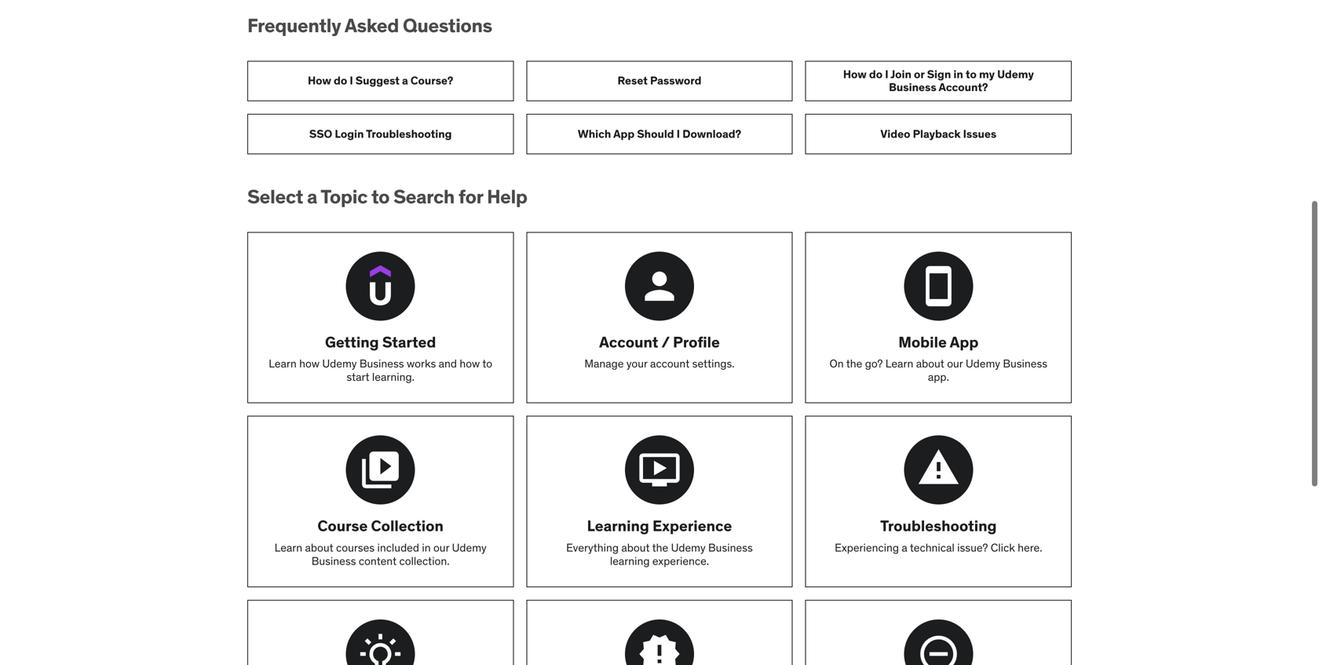 Task type: describe. For each thing, give the bounding box(es) containing it.
our for collection
[[434, 541, 450, 555]]

getting
[[325, 333, 379, 351]]

video playback issues
[[881, 127, 997, 141]]

account
[[599, 333, 659, 351]]

courses
[[336, 541, 375, 555]]

do for suggest
[[334, 74, 347, 88]]

business inside mobile app on the go? learn about our udemy business app.
[[1003, 357, 1048, 371]]

mobile app on the go? learn about our udemy business app.
[[830, 333, 1048, 384]]

mobile
[[899, 333, 947, 351]]

my
[[980, 67, 995, 81]]

settings.
[[693, 357, 735, 371]]

learning
[[610, 554, 650, 568]]

i for suggest
[[350, 74, 353, 88]]

a inside troubleshooting experiencing a technical issue? click here.
[[902, 541, 908, 555]]

business inside learning experience everything about the udemy business learning experience.
[[709, 541, 753, 555]]

sso login troubleshooting
[[309, 127, 452, 141]]

login
[[335, 127, 364, 141]]

video playback issues link
[[806, 114, 1072, 154]]

content
[[359, 554, 397, 568]]

troubleshooting experiencing a technical issue? click here.
[[835, 517, 1043, 555]]

experience
[[653, 517, 732, 536]]

the inside learning experience everything about the udemy business learning experience.
[[652, 541, 669, 555]]

search
[[394, 185, 455, 209]]

learning experience everything about the udemy business learning experience.
[[566, 517, 753, 568]]

for
[[459, 185, 483, 209]]

how do i join or sign in to my udemy business account?
[[844, 67, 1034, 94]]

mobile logo image
[[904, 252, 974, 321]]

0 vertical spatial a
[[402, 74, 408, 88]]

download?
[[683, 127, 742, 141]]

getting started learn how udemy business works and how to start learning.
[[269, 333, 493, 384]]

which
[[578, 127, 611, 141]]

business inside the course collection learn about courses included in our udemy business content collection.
[[312, 554, 356, 568]]

learn inside mobile app on the go? learn about our udemy business app.
[[886, 357, 914, 371]]

udemy inside "getting started learn how udemy business works and how to start learning."
[[322, 357, 357, 371]]

to inside "getting started learn how udemy business works and how to start learning."
[[483, 357, 493, 371]]

or
[[914, 67, 925, 81]]

new logo image
[[625, 620, 694, 665]]

app.
[[928, 370, 950, 384]]

should
[[637, 127, 674, 141]]

questions
[[403, 14, 492, 37]]

business inside how do i join or sign in to my udemy business account?
[[889, 80, 937, 94]]

learn for getting started
[[269, 357, 297, 371]]

frequently asked questions
[[247, 14, 492, 37]]

our for app
[[948, 357, 963, 371]]

which app should i download?
[[578, 127, 742, 141]]

1 how from the left
[[299, 357, 320, 371]]

course collection logo image
[[346, 436, 415, 505]]

experience.
[[653, 554, 709, 568]]

sso login troubleshooting link
[[247, 114, 514, 154]]

1 horizontal spatial i
[[677, 127, 680, 141]]

experiencing
[[835, 541, 899, 555]]

course
[[318, 517, 368, 536]]

app for which
[[614, 127, 635, 141]]

udemy logo image
[[346, 252, 415, 321]]

go?
[[865, 357, 883, 371]]

/
[[662, 333, 670, 351]]

reset password link
[[527, 61, 793, 101]]

how do i suggest a course?
[[308, 74, 454, 88]]

everything
[[566, 541, 619, 555]]

learning.
[[372, 370, 415, 384]]

issues
[[964, 127, 997, 141]]

on
[[830, 357, 844, 371]]

account / profile manage your account settings.
[[585, 333, 735, 371]]

udemy inside the course collection learn about courses included in our udemy business content collection.
[[452, 541, 487, 555]]

business inside "getting started learn how udemy business works and how to start learning."
[[360, 357, 404, 371]]

join
[[891, 67, 912, 81]]

collection
[[371, 517, 444, 536]]

collection.
[[399, 554, 450, 568]]



Task type: vqa. For each thing, say whether or not it's contained in the screenshot.


Task type: locate. For each thing, give the bounding box(es) containing it.
select
[[247, 185, 303, 209]]

i
[[885, 67, 889, 81], [350, 74, 353, 88], [677, 127, 680, 141]]

app
[[614, 127, 635, 141], [950, 333, 979, 351]]

2 vertical spatial to
[[483, 357, 493, 371]]

account
[[650, 357, 690, 371]]

udemy inside learning experience everything about the udemy business learning experience.
[[671, 541, 706, 555]]

1 horizontal spatial how
[[844, 67, 867, 81]]

1 vertical spatial to
[[372, 185, 390, 209]]

1 vertical spatial app
[[950, 333, 979, 351]]

a left course?
[[402, 74, 408, 88]]

start
[[347, 370, 370, 384]]

do left suggest
[[334, 74, 347, 88]]

about down 'mobile'
[[916, 357, 945, 371]]

app for mobile
[[950, 333, 979, 351]]

business
[[889, 80, 937, 94], [360, 357, 404, 371], [1003, 357, 1048, 371], [709, 541, 753, 555], [312, 554, 356, 568]]

person logo image
[[625, 252, 694, 321]]

1 horizontal spatial a
[[402, 74, 408, 88]]

learn inside the course collection learn about courses included in our udemy business content collection.
[[275, 541, 303, 555]]

about for course collection
[[305, 541, 334, 555]]

how
[[844, 67, 867, 81], [308, 74, 331, 88]]

how left join
[[844, 67, 867, 81]]

course?
[[411, 74, 454, 88]]

a left topic
[[307, 185, 317, 209]]

and
[[439, 357, 457, 371]]

learn left start
[[269, 357, 297, 371]]

how do i join or sign in to my udemy business account? link
[[806, 61, 1072, 101]]

about down learning
[[622, 541, 650, 555]]

in right sign
[[954, 67, 964, 81]]

course collection learn about courses included in our udemy business content collection.
[[275, 517, 487, 568]]

1 horizontal spatial about
[[622, 541, 650, 555]]

0 horizontal spatial troubleshooting
[[366, 127, 452, 141]]

app inside mobile app on the go? learn about our udemy business app.
[[950, 333, 979, 351]]

udemy down experience
[[671, 541, 706, 555]]

0 horizontal spatial to
[[372, 185, 390, 209]]

in inside the course collection learn about courses included in our udemy business content collection.
[[422, 541, 431, 555]]

sign
[[927, 67, 952, 81]]

udemy inside mobile app on the go? learn about our udemy business app.
[[966, 357, 1001, 371]]

0 horizontal spatial how
[[299, 357, 320, 371]]

our
[[948, 357, 963, 371], [434, 541, 450, 555]]

reset password
[[618, 74, 702, 88]]

0 horizontal spatial how
[[308, 74, 331, 88]]

do for join
[[869, 67, 883, 81]]

udemy right my
[[998, 67, 1034, 81]]

account?
[[939, 80, 989, 94]]

1 horizontal spatial do
[[869, 67, 883, 81]]

the right on
[[847, 357, 863, 371]]

i for join
[[885, 67, 889, 81]]

asked
[[345, 14, 399, 37]]

included
[[377, 541, 419, 555]]

our inside mobile app on the go? learn about our udemy business app.
[[948, 357, 963, 371]]

1 vertical spatial troubleshooting
[[881, 517, 997, 536]]

issue?
[[958, 541, 988, 555]]

your
[[627, 357, 648, 371]]

troubleshooting  logo image
[[904, 436, 974, 505]]

click
[[991, 541, 1016, 555]]

app right the which at the top of the page
[[614, 127, 635, 141]]

how left start
[[299, 357, 320, 371]]

course taking logo image
[[625, 436, 694, 505]]

udemy down getting at left
[[322, 357, 357, 371]]

how
[[299, 357, 320, 371], [460, 357, 480, 371]]

lightbulb  logo image
[[346, 620, 415, 665]]

1 horizontal spatial to
[[483, 357, 493, 371]]

do inside how do i suggest a course? link
[[334, 74, 347, 88]]

password
[[650, 74, 702, 88]]

1 vertical spatial the
[[652, 541, 669, 555]]

profile
[[673, 333, 720, 351]]

in for do
[[954, 67, 964, 81]]

reset
[[618, 74, 648, 88]]

0 horizontal spatial in
[[422, 541, 431, 555]]

troubleshooting up technical at bottom right
[[881, 517, 997, 536]]

retired  logo image
[[904, 620, 974, 665]]

0 horizontal spatial a
[[307, 185, 317, 209]]

a
[[402, 74, 408, 88], [307, 185, 317, 209], [902, 541, 908, 555]]

troubleshooting
[[366, 127, 452, 141], [881, 517, 997, 536]]

which app should i download? link
[[527, 114, 793, 154]]

our inside the course collection learn about courses included in our udemy business content collection.
[[434, 541, 450, 555]]

how inside how do i join or sign in to my udemy business account?
[[844, 67, 867, 81]]

how do i suggest a course? link
[[247, 61, 514, 101]]

how right the "and"
[[460, 357, 480, 371]]

learn right go?
[[886, 357, 914, 371]]

0 vertical spatial to
[[966, 67, 977, 81]]

1 horizontal spatial how
[[460, 357, 480, 371]]

2 vertical spatial a
[[902, 541, 908, 555]]

udemy right the 'app.'
[[966, 357, 1001, 371]]

learning
[[587, 517, 650, 536]]

0 horizontal spatial i
[[350, 74, 353, 88]]

learn for course collection
[[275, 541, 303, 555]]

do inside how do i join or sign in to my udemy business account?
[[869, 67, 883, 81]]

about
[[916, 357, 945, 371], [305, 541, 334, 555], [622, 541, 650, 555]]

in
[[954, 67, 964, 81], [422, 541, 431, 555]]

app right 'mobile'
[[950, 333, 979, 351]]

suggest
[[356, 74, 400, 88]]

video
[[881, 127, 911, 141]]

udemy right collection.
[[452, 541, 487, 555]]

2 horizontal spatial a
[[902, 541, 908, 555]]

learn
[[269, 357, 297, 371], [886, 357, 914, 371], [275, 541, 303, 555]]

0 vertical spatial troubleshooting
[[366, 127, 452, 141]]

i left suggest
[[350, 74, 353, 88]]

0 vertical spatial our
[[948, 357, 963, 371]]

learn inside "getting started learn how udemy business works and how to start learning."
[[269, 357, 297, 371]]

2 how from the left
[[460, 357, 480, 371]]

0 horizontal spatial about
[[305, 541, 334, 555]]

0 horizontal spatial app
[[614, 127, 635, 141]]

1 horizontal spatial our
[[948, 357, 963, 371]]

0 vertical spatial the
[[847, 357, 863, 371]]

troubleshooting inside troubleshooting experiencing a technical issue? click here.
[[881, 517, 997, 536]]

in inside how do i join or sign in to my udemy business account?
[[954, 67, 964, 81]]

udemy inside how do i join or sign in to my udemy business account?
[[998, 67, 1034, 81]]

about down course
[[305, 541, 334, 555]]

1 vertical spatial our
[[434, 541, 450, 555]]

udemy
[[998, 67, 1034, 81], [322, 357, 357, 371], [966, 357, 1001, 371], [452, 541, 487, 555], [671, 541, 706, 555]]

how for how do i suggest a course?
[[308, 74, 331, 88]]

0 vertical spatial in
[[954, 67, 964, 81]]

0 horizontal spatial do
[[334, 74, 347, 88]]

topic
[[321, 185, 368, 209]]

about inside learning experience everything about the udemy business learning experience.
[[622, 541, 650, 555]]

how up sso
[[308, 74, 331, 88]]

frequently
[[247, 14, 341, 37]]

playback
[[913, 127, 961, 141]]

to left my
[[966, 67, 977, 81]]

sso
[[309, 127, 333, 141]]

1 horizontal spatial the
[[847, 357, 863, 371]]

to inside how do i join or sign in to my udemy business account?
[[966, 67, 977, 81]]

help
[[487, 185, 528, 209]]

works
[[407, 357, 436, 371]]

0 horizontal spatial the
[[652, 541, 669, 555]]

to right topic
[[372, 185, 390, 209]]

in for collection
[[422, 541, 431, 555]]

how for how do i join or sign in to my udemy business account?
[[844, 67, 867, 81]]

to right the "and"
[[483, 357, 493, 371]]

i right should on the top of page
[[677, 127, 680, 141]]

learn left courses
[[275, 541, 303, 555]]

1 horizontal spatial troubleshooting
[[881, 517, 997, 536]]

0 horizontal spatial our
[[434, 541, 450, 555]]

1 vertical spatial a
[[307, 185, 317, 209]]

technical
[[910, 541, 955, 555]]

the inside mobile app on the go? learn about our udemy business app.
[[847, 357, 863, 371]]

about inside the course collection learn about courses included in our udemy business content collection.
[[305, 541, 334, 555]]

i left join
[[885, 67, 889, 81]]

manage
[[585, 357, 624, 371]]

the
[[847, 357, 863, 371], [652, 541, 669, 555]]

troubleshooting down course?
[[366, 127, 452, 141]]

i inside how do i join or sign in to my udemy business account?
[[885, 67, 889, 81]]

the right the learning
[[652, 541, 669, 555]]

0 vertical spatial app
[[614, 127, 635, 141]]

1 horizontal spatial app
[[950, 333, 979, 351]]

do
[[869, 67, 883, 81], [334, 74, 347, 88]]

here.
[[1018, 541, 1043, 555]]

select a topic to search for help
[[247, 185, 528, 209]]

in right the included
[[422, 541, 431, 555]]

1 horizontal spatial in
[[954, 67, 964, 81]]

started
[[382, 333, 436, 351]]

about for learning experience
[[622, 541, 650, 555]]

2 horizontal spatial about
[[916, 357, 945, 371]]

2 horizontal spatial to
[[966, 67, 977, 81]]

about inside mobile app on the go? learn about our udemy business app.
[[916, 357, 945, 371]]

to
[[966, 67, 977, 81], [372, 185, 390, 209], [483, 357, 493, 371]]

a left technical at bottom right
[[902, 541, 908, 555]]

1 vertical spatial in
[[422, 541, 431, 555]]

do left join
[[869, 67, 883, 81]]

2 horizontal spatial i
[[885, 67, 889, 81]]



